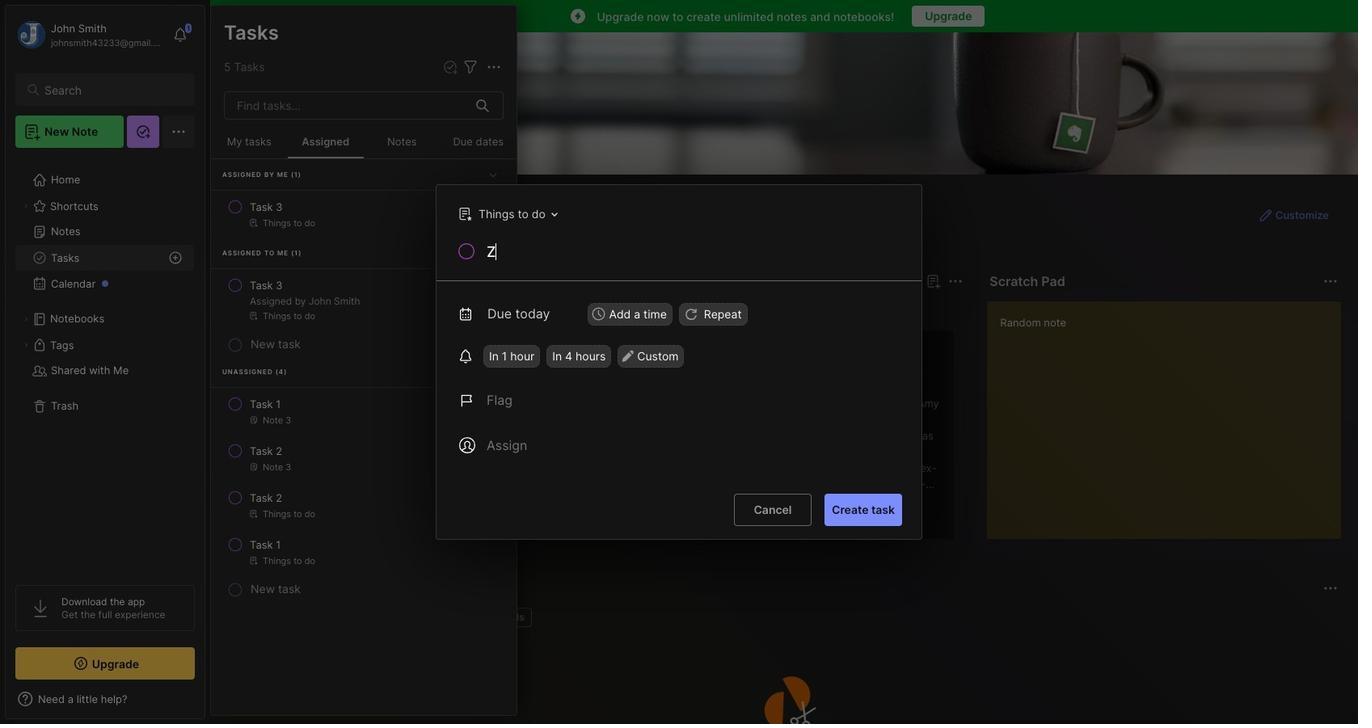 Task type: locate. For each thing, give the bounding box(es) containing it.
task 3 1 cell
[[250, 199, 283, 215]]

1 tab list from the top
[[240, 301, 961, 320]]

row group
[[211, 159, 517, 602], [237, 330, 1358, 550]]

0 vertical spatial tab list
[[240, 301, 961, 320]]

5 row from the top
[[217, 483, 510, 527]]

Find tasks… text field
[[227, 92, 467, 119]]

tree inside main element
[[6, 158, 205, 571]]

main element
[[0, 0, 210, 724]]

row
[[217, 192, 510, 236], [217, 271, 510, 329], [217, 390, 510, 433], [217, 437, 510, 480], [217, 483, 510, 527], [217, 530, 510, 574]]

Search text field
[[44, 82, 180, 98]]

task 3 3 cell
[[250, 277, 283, 293]]

new task image
[[442, 59, 458, 75]]

task 1 9 cell
[[250, 537, 281, 553]]

tab list
[[240, 301, 961, 320], [240, 608, 1336, 627]]

1 vertical spatial tab list
[[240, 608, 1336, 627]]

Start writing… text field
[[1000, 302, 1340, 526]]

6 row from the top
[[217, 530, 510, 574]]

expand notebooks image
[[21, 315, 31, 324]]

Go to note or move task field
[[450, 202, 563, 226]]

None search field
[[44, 80, 180, 99]]

2 row from the top
[[217, 271, 510, 329]]

tab
[[240, 301, 288, 320], [294, 301, 360, 320], [438, 608, 480, 627], [487, 608, 532, 627]]

1 row from the top
[[217, 192, 510, 236]]

4 row from the top
[[217, 437, 510, 480]]

tree
[[6, 158, 205, 571]]

3 row from the top
[[217, 390, 510, 433]]



Task type: describe. For each thing, give the bounding box(es) containing it.
task 2 8 cell
[[250, 490, 282, 506]]

2 tab list from the top
[[240, 608, 1336, 627]]

task 1 6 cell
[[250, 396, 281, 412]]

Enter task text field
[[485, 242, 902, 268]]

task 2 7 cell
[[250, 443, 282, 459]]

none search field inside main element
[[44, 80, 180, 99]]

expand tags image
[[21, 340, 31, 350]]



Task type: vqa. For each thing, say whether or not it's contained in the screenshot.
the rightmost to
no



